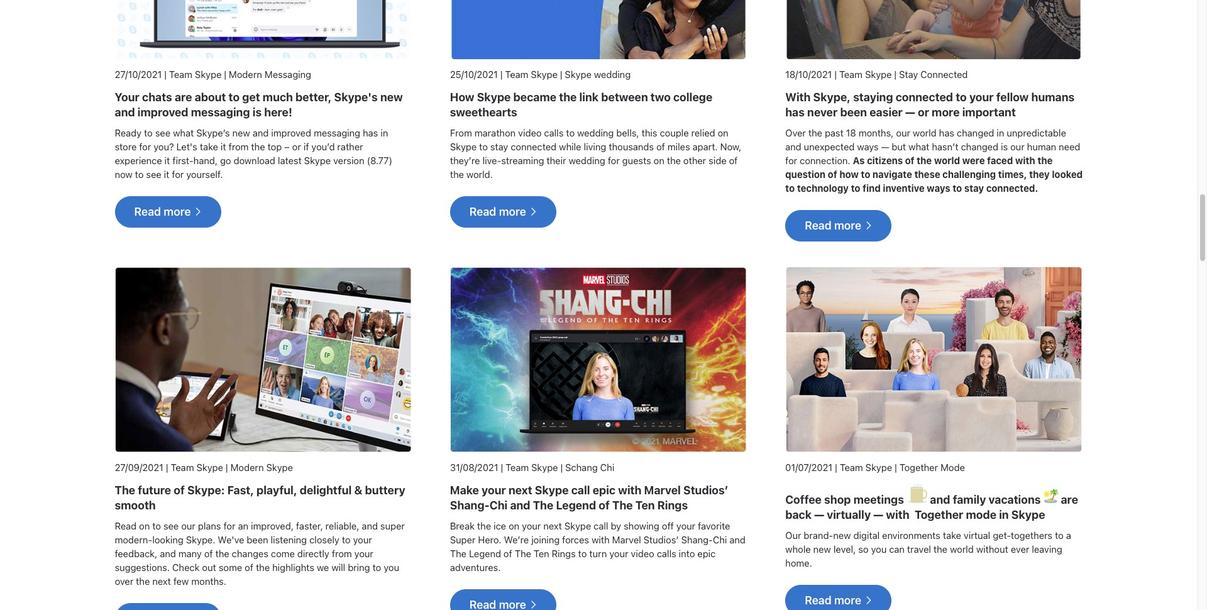 Task type: describe. For each thing, give the bounding box(es) containing it.
by
[[611, 520, 621, 531]]

listening
[[271, 534, 307, 545]]

been inside the read on to see our plans for an improved, faster, reliable, and super modern-looking skype. we've been listening closely to your feedback, and many of the changes come directly from your suggestions. check out some of the highlights we will bring to you over the next few months.
[[247, 534, 268, 545]]

has inside ready to see what skype's new and improved messaging has in store for you? let's take it from the top – or if you'd rather experience it first-hand, go download latest skype version (8.77) now to see it for yourself.
[[363, 127, 378, 139]]

call inside make your next skype call epic with marvel studios' shang-chi and the legend of the ten rings ​
[[571, 483, 590, 497]]

go
[[220, 155, 231, 166]]

team for staying
[[840, 69, 863, 80]]

are inside ​​your chats are about to get much better, skype's new and improved messaging is here!
[[175, 91, 192, 104]]

messaging inside ​​your chats are about to get much better, skype's new and improved messaging is here!
[[191, 106, 250, 119]]

legend inside make your next skype call epic with marvel studios' shang-chi and the legend of the ten rings ​
[[556, 499, 596, 512]]

the inside ready to see what skype's new and improved messaging has in store for you? let's take it from the top – or if you'd rather experience it first-hand, go download latest skype version (8.77) now to see it for yourself.
[[251, 141, 265, 152]]

important
[[963, 106, 1016, 119]]

to inside ​with skype, staying connected to your fellow humans has never been easier — or more important ​​
[[956, 91, 967, 104]]

— up brand-
[[815, 508, 825, 521]]

from inside ready to see what skype's new and improved messaging has in store for you? let's take it from the top – or if you'd rather experience it first-hand, go download latest skype version (8.77) now to see it for yourself.
[[229, 141, 249, 152]]

 for the
[[529, 208, 537, 216]]

the down super
[[450, 548, 467, 559]]

your up joining
[[522, 520, 541, 531]]

you inside the read on to see our plans for an improved, faster, reliable, and super modern-looking skype. we've been listening closely to your feedback, and many of the changes come directly from your suggestions. check out some of the highlights we will bring to you over the next few months.
[[384, 561, 399, 573]]

and inside break the ice on your next skype call by showing off your favorite super hero. we're joining forces with marvel studios' shang-chi and the legend of the ten rings to turn your video calls into epic adventures.
[[730, 534, 746, 545]]

| up 'future' at the bottom left
[[166, 461, 168, 473]]

27/10/2021
[[115, 69, 162, 80]]

became
[[514, 91, 557, 104]]

| right '25/10/2021'
[[501, 69, 503, 80]]

1 vertical spatial see
[[146, 169, 161, 180]]

25/10/2021 | team skype | skype wedding
[[450, 69, 631, 80]]

navigate
[[873, 169, 913, 180]]

into
[[679, 548, 695, 559]]

easier
[[870, 106, 903, 119]]

can
[[889, 543, 905, 555]]

read more  down level, on the bottom of the page
[[805, 594, 873, 607]]

0 vertical spatial our
[[896, 127, 911, 139]]

let's
[[176, 141, 197, 152]]

the inside our brand-new digital environments take virtual get-togethers to a whole new level, so you can travel the world without ever leaving home.
[[934, 543, 948, 555]]

31/08/2021
[[450, 461, 498, 473]]

check
[[172, 561, 200, 573]]

read more  for connected
[[805, 219, 873, 232]]

they
[[1030, 169, 1050, 180]]

connected inside from marathon video calls to wedding bells, this couple relied on skype to stay connected while living thousands of miles apart. now, they're live-streaming their wedding for guests on the other side of the world.
[[511, 141, 557, 152]]

faster,
[[296, 520, 323, 531]]

living
[[584, 141, 607, 152]]

of down this
[[657, 141, 665, 152]]

read for connected
[[805, 219, 832, 232]]

to down experience
[[135, 169, 144, 180]]

meetings
[[854, 493, 904, 506]]

to up live- on the left of page
[[479, 141, 488, 152]]

to up "looking"
[[152, 520, 161, 531]]

we've
[[218, 534, 244, 545]]

guests
[[622, 155, 651, 166]]

fast,
[[227, 483, 254, 497]]

we're
[[504, 534, 529, 545]]

skype up 'staying'
[[865, 69, 892, 80]]

marvel inside make your next skype call epic with marvel studios' shang-chi and the legend of the ten rings ​
[[644, 483, 681, 497]]

improved,
[[251, 520, 294, 531]]

hand,
[[194, 155, 218, 166]]

or inside ​with skype, staying connected to your fellow humans has never been easier — or more important ​​
[[918, 106, 930, 119]]

| right 31/08/2021
[[501, 461, 503, 473]]

skype inside 'are back — virtually — with  together mode in skype'
[[1012, 508, 1046, 521]]

and down "looking"
[[160, 548, 176, 559]]

picture of a mother and daughter on a skype call with granddad. image
[[786, 0, 1083, 60]]

ways inside as citizens of the world were faced with the question of how to navigate these challenging times, they looked to technology to find inventive ways to stay connected.
[[927, 183, 951, 194]]

break
[[450, 520, 475, 531]]

much
[[263, 91, 293, 104]]

0 vertical spatial wedding
[[594, 69, 631, 80]]

leaving
[[1032, 543, 1063, 555]]

are inside 'are back — virtually — with  together mode in skype'
[[1061, 493, 1079, 506]]

read for about
[[134, 205, 161, 218]]

showing
[[624, 520, 660, 531]]

off
[[662, 520, 674, 531]]

version
[[333, 155, 365, 166]]

connected
[[921, 69, 968, 80]]

rings inside make your next skype call epic with marvel studios' shang-chi and the legend of the ten rings ​
[[658, 499, 688, 512]]

world inside over the past 18 months, our world has changed in unpredictable and unexpected ways — but what hasn't changed is our human need for connection.
[[913, 127, 937, 139]]

18/10/2021 | team skype | stay connected
[[786, 69, 968, 80]]

| up chats on the top of page
[[164, 69, 167, 80]]

first-
[[173, 155, 194, 166]]

unpredictable
[[1007, 127, 1067, 139]]

travel
[[908, 543, 931, 555]]

between
[[601, 91, 648, 104]]

store
[[115, 141, 137, 152]]

times,
[[999, 169, 1027, 180]]

together for mode
[[900, 461, 938, 473]]

more for skype's
[[164, 205, 191, 218]]

from inside the read on to see our plans for an improved, faster, reliable, and super modern-looking skype. we've been listening closely to your feedback, and many of the changes come directly from your suggestions. check out some of the highlights we will bring to you over the next few months.
[[332, 548, 352, 559]]

home.
[[786, 557, 812, 568]]

calls inside from marathon video calls to wedding bells, this couple relied on skype to stay connected while living thousands of miles apart. now, they're live-streaming their wedding for guests on the other side of the world.
[[544, 127, 564, 139]]

staying
[[854, 91, 893, 104]]

world.
[[467, 169, 493, 180]]

studios' inside break the ice on your next skype call by showing off your favorite super hero. we're joining forces with marvel studios' shang-chi and the legend of the ten rings to turn your video calls into epic adventures.
[[644, 534, 679, 545]]

shang- inside make your next skype call epic with marvel studios' shang-chi and the legend of the ten rings ​
[[450, 499, 490, 512]]

of inside 'the future of skype: fast, playful, delightful & buttery smooth​'
[[174, 483, 185, 497]]

read down home.
[[805, 594, 832, 607]]

virtually
[[827, 508, 871, 521]]

skype up the skype:
[[197, 461, 223, 473]]

improved inside ​​your chats are about to get much better, skype's new and improved messaging is here!
[[138, 106, 188, 119]]

the down suggestions.
[[136, 575, 150, 587]]

video inside from marathon video calls to wedding bells, this couple relied on skype to stay connected while living thousands of miles apart. now, they're live-streaming their wedding for guests on the other side of the world.
[[518, 127, 542, 139]]

to up the while
[[566, 127, 575, 139]]

see inside the read on to see our plans for an improved, faster, reliable, and super modern-looking skype. we've been listening closely to your feedback, and many of the changes come directly from your suggestions. check out some of the highlights we will bring to you over the next few months.
[[164, 520, 179, 531]]

buttery
[[365, 483, 405, 497]]

​how skype became the link between two college sweethearts
[[450, 91, 713, 119]]

| left the stay
[[895, 69, 897, 80]]

rings inside break the ice on your next skype call by showing off your favorite super hero. we're joining forces with marvel studios' shang-chi and the legend of the ten rings to turn your video calls into epic adventures.
[[552, 548, 576, 559]]

skype up link
[[565, 69, 592, 80]]

delightful
[[300, 483, 352, 497]]

team for meetings
[[840, 461, 863, 473]]

the down human
[[1038, 155, 1053, 166]]

your up the bring
[[355, 548, 374, 559]]

to inside our brand-new digital environments take virtual get-togethers to a whole new level, so you can travel the world without ever leaving home.
[[1055, 529, 1064, 541]]

skype inside ​how skype became the link between two college sweethearts
[[477, 91, 511, 104]]

thousands
[[609, 141, 654, 152]]

team for of
[[171, 461, 194, 473]]

new skype messaging experience. image
[[115, 0, 412, 60]]

| up ​how skype became the link between two college sweethearts
[[560, 69, 563, 80]]

ice
[[494, 520, 506, 531]]

to up the find
[[861, 169, 871, 180]]

team for are
[[169, 69, 192, 80]]

world inside our brand-new digital environments take virtual get-togethers to a whole new level, so you can travel the world without ever leaving home.
[[950, 543, 974, 555]]

streaming
[[501, 155, 544, 166]]

read more  for the
[[470, 205, 537, 218]]

–
[[284, 141, 290, 152]]

coffee shop meetings
[[786, 493, 907, 506]]

0 vertical spatial see
[[155, 127, 171, 139]]

for up experience
[[139, 141, 151, 152]]

reliable,
[[326, 520, 359, 531]]

your inside ​with skype, staying connected to your fellow humans has never been easier — or more important ​​
[[970, 91, 994, 104]]

are back — virtually — with  together mode in skype
[[786, 493, 1079, 521]]

inventive
[[883, 183, 925, 194]]

so
[[859, 543, 869, 555]]

and left super on the bottom of the page
[[362, 520, 378, 531]]

vacations
[[989, 493, 1041, 506]]

skype's
[[334, 91, 378, 104]]

your right turn
[[610, 548, 629, 559]]

months,
[[859, 127, 894, 139]]

the up by
[[613, 499, 633, 512]]

with inside as citizens of the world were faced with the question of how to navigate these challenging times, they looked to technology to find inventive ways to stay connected.
[[1016, 155, 1036, 166]]

challenging
[[943, 169, 996, 180]]

improved inside ready to see what skype's new and improved messaging has in store for you? let's take it from the top – or if you'd rather experience it first-hand, go download latest skype version (8.77) now to see it for yourself.
[[271, 127, 311, 139]]

few
[[173, 575, 189, 587]]

skype inside ready to see what skype's new and improved messaging has in store for you? let's take it from the top – or if you'd rather experience it first-hand, go download latest skype version (8.77) now to see it for yourself.
[[304, 155, 331, 166]]

back
[[786, 508, 812, 521]]

now
[[115, 169, 133, 180]]

rather
[[337, 141, 363, 152]]

live-
[[483, 155, 501, 166]]

your right off
[[677, 520, 696, 531]]

of down changes
[[245, 561, 253, 573]]

skype up about
[[195, 69, 222, 80]]

the up these
[[917, 155, 932, 166]]

changes
[[232, 548, 269, 559]]

1 vertical spatial our
[[1011, 141, 1025, 152]]

| left schang
[[561, 461, 563, 473]]

never
[[808, 106, 838, 119]]

to down the "how"
[[851, 183, 861, 194]]

without
[[977, 543, 1009, 555]]

the inside ​how skype became the link between two college sweethearts
[[559, 91, 577, 104]]

for inside the read on to see our plans for an improved, faster, reliable, and super modern-looking skype. we've been listening closely to your feedback, and many of the changes come directly from your suggestions. check out some of the highlights we will bring to you over the next few months.
[[224, 520, 236, 531]]

or inside ready to see what skype's new and improved messaging has in store for you? let's take it from the top – or if you'd rather experience it first-hand, go download latest skype version (8.77) now to see it for yourself.
[[292, 141, 301, 152]]

1 vertical spatial changed
[[961, 141, 999, 152]]

skype up 'became'
[[531, 69, 558, 80]]

27/09/2021 | team skype | modern skype
[[115, 461, 293, 473]]

 for about
[[194, 208, 202, 216]]

skype call with light theme enabled. image
[[115, 267, 412, 453]]

ten inside make your next skype call epic with marvel studios' shang-chi and the legend of the ten rings ​
[[636, 499, 655, 512]]

to inside ​​your chats are about to get much better, skype's new and improved messaging is here!
[[229, 91, 240, 104]]

and left family
[[930, 493, 951, 506]]

27/09/2021
[[115, 461, 164, 473]]

​​your chats are about to get much better, skype's new and improved messaging is here!
[[115, 91, 403, 119]]

more for has
[[835, 219, 862, 232]]

| up fast,
[[226, 461, 228, 473]]

link
[[580, 91, 599, 104]]

human
[[1028, 141, 1057, 152]]

on right guests on the top of the page
[[654, 155, 665, 166]]

top
[[268, 141, 282, 152]]

skype up playful,
[[266, 461, 293, 473]]

read more  for about
[[134, 205, 202, 218]]

with inside make your next skype call epic with marvel studios' shang-chi and the legend of the ten rings ​
[[618, 483, 642, 497]]

skype inside break the ice on your next skype call by showing off your favorite super hero. we're joining forces with marvel studios' shang-chi and the legend of the ten rings to turn your video calls into epic adventures.
[[565, 520, 591, 531]]

miles
[[668, 141, 690, 152]]

bells,
[[617, 127, 639, 139]]

chi inside break the ice on your next skype call by showing off your favorite super hero. we're joining forces with marvel studios' shang-chi and the legend of the ten rings to turn your video calls into epic adventures.
[[713, 534, 727, 545]]

our inside the read on to see our plans for an improved, faster, reliable, and super modern-looking skype. we've been listening closely to your feedback, and many of the changes come directly from your suggestions. check out some of the highlights we will bring to you over the next few months.
[[181, 520, 196, 531]]

and family vacations
[[928, 493, 1044, 506]]

what inside over the past 18 months, our world has changed in unpredictable and unexpected ways — but what hasn't changed is our human need for connection.
[[909, 141, 930, 152]]

| up the 'meetings' at the right bottom of the page
[[895, 461, 897, 473]]

calls inside break the ice on your next skype call by showing off your favorite super hero. we're joining forces with marvel studios' shang-chi and the legend of the ten rings to turn your video calls into epic adventures.
[[657, 548, 677, 559]]

smooth​
[[115, 499, 156, 512]]

of down 'connection.'
[[828, 169, 838, 180]]

more down level, on the bottom of the page
[[835, 594, 862, 607]]

new inside ready to see what skype's new and improved messaging has in store for you? let's take it from the top – or if you'd rather experience it first-hand, go download latest skype version (8.77) now to see it for yourself.
[[232, 127, 250, 139]]

looking
[[152, 534, 184, 545]]

skype left schang
[[532, 461, 558, 473]]

the future of skype: fast, playful, delightful & buttery smooth​
[[115, 483, 405, 512]]

0 vertical spatial it
[[221, 141, 226, 152]]

schang
[[566, 461, 598, 473]]

new up level, on the bottom of the page
[[834, 529, 851, 541]]

to down question
[[786, 183, 795, 194]]

skype:
[[187, 483, 225, 497]]



Task type: vqa. For each thing, say whether or not it's contained in the screenshot.
bells,
yes



Task type: locate. For each thing, give the bounding box(es) containing it.
the up some at the bottom left
[[215, 548, 229, 559]]

2 vertical spatial wedding
[[569, 155, 606, 166]]

team up 'became'
[[505, 69, 529, 80]]

skype inside make your next skype call epic with marvel studios' shang-chi and the legend of the ten rings ​
[[535, 483, 569, 497]]

the inside over the past 18 months, our world has changed in unpredictable and unexpected ways — but what hasn't changed is our human need for connection.
[[809, 127, 823, 139]]


[[194, 208, 202, 216], [529, 208, 537, 216], [864, 222, 873, 230], [864, 596, 873, 604], [529, 600, 537, 609]]

on up now,
[[718, 127, 729, 139]]

wedding down living
[[569, 155, 606, 166]]

1 horizontal spatial take
[[943, 529, 962, 541]]

skype's collaboration with marvel movie shang-chi. image
[[450, 267, 748, 453]]

new down brand-
[[814, 543, 831, 555]]

team for next
[[506, 461, 529, 473]]

0 horizontal spatial ten
[[534, 548, 549, 559]]

come
[[271, 548, 295, 559]]

ways down months,
[[857, 141, 879, 152]]

sweethearts
[[450, 106, 517, 119]]

0 horizontal spatial epic
[[593, 483, 616, 497]]

0 vertical spatial from
[[229, 141, 249, 152]]

0 horizontal spatial stay
[[491, 141, 508, 152]]

0 horizontal spatial studios'
[[644, 534, 679, 545]]

will
[[332, 561, 345, 573]]

out
[[202, 561, 216, 573]]

connected.
[[987, 183, 1039, 194]]

their
[[547, 155, 566, 166]]

chi inside make your next skype call epic with marvel studios' shang-chi and the legend of the ten rings ​
[[490, 499, 508, 512]]

ways
[[857, 141, 879, 152], [927, 183, 951, 194]]

faced
[[988, 155, 1013, 166]]

modern for fast,
[[231, 461, 264, 473]]

0 horizontal spatial call
[[571, 483, 590, 497]]

 link
[[450, 589, 557, 610]]

1 horizontal spatial shang-
[[682, 534, 713, 545]]

of right 'future' at the bottom left
[[174, 483, 185, 497]]

from up will
[[332, 548, 352, 559]]

0 vertical spatial improved
[[138, 106, 188, 119]]

world down virtual
[[950, 543, 974, 555]]

ready
[[115, 127, 142, 139]]

whole
[[786, 543, 811, 555]]

world inside as citizens of the world were faced with the question of how to navigate these challenging times, they looked to technology to find inventive ways to stay connected.
[[935, 155, 960, 166]]

1 vertical spatial together
[[915, 508, 964, 521]]

0 vertical spatial epic
[[593, 483, 616, 497]]

more down technology
[[835, 219, 862, 232]]

humans
[[1032, 91, 1075, 104]]

wedding
[[594, 69, 631, 80], [577, 127, 614, 139], [569, 155, 606, 166]]

1 vertical spatial marvel
[[612, 534, 641, 545]]

2 vertical spatial with
[[592, 534, 610, 545]]

next
[[509, 483, 532, 497], [544, 520, 562, 531], [152, 575, 171, 587]]

0 vertical spatial connected
[[896, 91, 954, 104]]

of
[[657, 141, 665, 152], [729, 155, 738, 166], [905, 155, 915, 166], [828, 169, 838, 180], [174, 483, 185, 497], [599, 499, 610, 512], [204, 548, 213, 559], [504, 548, 512, 559], [245, 561, 253, 573]]

here!
[[264, 106, 292, 119]]

next inside break the ice on your next skype call by showing off your favorite super hero. we're joining forces with marvel studios' shang-chi and the legend of the ten rings to turn your video calls into epic adventures.
[[544, 520, 562, 531]]

1 horizontal spatial what
[[909, 141, 930, 152]]

new inside ​​your chats are about to get much better, skype's new and improved messaging is here!
[[380, 91, 403, 104]]

team up "coffee shop meetings"
[[840, 461, 863, 473]]

next inside make your next skype call epic with marvel studios' shang-chi and the legend of the ten rings ​
[[509, 483, 532, 497]]

an
[[238, 520, 248, 531]]

download
[[234, 155, 275, 166]]

1 vertical spatial next
[[544, 520, 562, 531]]

— inside over the past 18 months, our world has changed in unpredictable and unexpected ways — but what hasn't changed is our human need for connection.
[[881, 141, 890, 152]]

1 horizontal spatial has
[[786, 106, 805, 119]]

read for the
[[470, 205, 496, 218]]

has inside ​with skype, staying connected to your fellow humans has never been easier — or more important ​​
[[786, 106, 805, 119]]

of up out
[[204, 548, 213, 559]]

you inside our brand-new digital environments take virtual get-togethers to a whole new level, so you can travel the world without ever leaving home.
[[871, 543, 887, 555]]

1 vertical spatial what
[[909, 141, 930, 152]]

0 horizontal spatial improved
[[138, 106, 188, 119]]

forces
[[562, 534, 589, 545]]

stay down marathon
[[491, 141, 508, 152]]

has
[[786, 106, 805, 119], [363, 127, 378, 139], [939, 127, 955, 139]]

1 vertical spatial call
[[594, 520, 609, 531]]

yourself.
[[186, 169, 223, 180]]

2 horizontal spatial has
[[939, 127, 955, 139]]

more for sweethearts
[[499, 205, 526, 218]]

read more  down technology
[[805, 219, 873, 232]]

coffee
[[786, 493, 822, 506]]

as
[[853, 155, 865, 166]]

1 horizontal spatial or
[[918, 106, 930, 119]]

more
[[932, 106, 960, 119], [164, 205, 191, 218], [499, 205, 526, 218], [835, 219, 862, 232], [835, 594, 862, 607]]

0 horizontal spatial you
[[384, 561, 399, 573]]

0 horizontal spatial video
[[518, 127, 542, 139]]

 for connected
[[864, 222, 873, 230]]

0 vertical spatial call
[[571, 483, 590, 497]]

1 horizontal spatial legend
[[556, 499, 596, 512]]

to down forces at the left bottom
[[578, 548, 587, 559]]

next left the few
[[152, 575, 171, 587]]

get
[[242, 91, 260, 104]]

experience
[[115, 155, 162, 166]]

0 vertical spatial are
[[175, 91, 192, 104]]

shang- up into
[[682, 534, 713, 545]]

better,
[[296, 91, 332, 104]]

skype up sweethearts
[[477, 91, 511, 104]]

1 vertical spatial modern
[[231, 461, 264, 473]]

2 horizontal spatial with
[[1016, 155, 1036, 166]]

unexpected
[[804, 141, 855, 152]]

1 horizontal spatial you
[[871, 543, 887, 555]]

1 vertical spatial chi
[[490, 499, 508, 512]]

1 vertical spatial rings
[[552, 548, 576, 559]]

you?
[[154, 141, 174, 152]]

1 vertical spatial studios'
[[644, 534, 679, 545]]

what inside ready to see what skype's new and improved messaging has in store for you? let's take it from the top – or if you'd rather experience it first-hand, go download latest skype version (8.77) now to see it for yourself.
[[173, 127, 194, 139]]

stay
[[899, 69, 918, 80]]

modern-
[[115, 534, 152, 545]]

0 horizontal spatial take
[[200, 141, 218, 152]]

2 vertical spatial see
[[164, 520, 179, 531]]

more down yourself.
[[164, 205, 191, 218]]

epic inside break the ice on your next skype call by showing off your favorite super hero. we're joining forces with marvel studios' shang-chi and the legend of the ten rings to turn your video calls into epic adventures.
[[698, 548, 716, 559]]

and down the over
[[786, 141, 802, 152]]

to down challenging
[[953, 183, 962, 194]]

1 vertical spatial it
[[165, 155, 170, 166]]

of down we're
[[504, 548, 512, 559]]

in inside 'are back — virtually — with  together mode in skype'
[[999, 508, 1009, 521]]

skype up forces at the left bottom
[[565, 520, 591, 531]]

are right chats on the top of page
[[175, 91, 192, 104]]

take inside ready to see what skype's new and improved messaging has in store for you? let's take it from the top – or if you'd rather experience it first-hand, go download latest skype version (8.77) now to see it for yourself.
[[200, 141, 218, 152]]

rings down forces at the left bottom
[[552, 548, 576, 559]]

18/10/2021
[[786, 69, 832, 80]]

take left virtual
[[943, 529, 962, 541]]

on inside the read on to see our plans for an improved, faster, reliable, and super modern-looking skype. we've been listening closely to your feedback, and many of the changes come directly from your suggestions. check out some of the highlights we will bring to you over the next few months.
[[139, 520, 150, 531]]

our up but
[[896, 127, 911, 139]]

been up 18 on the top of the page
[[840, 106, 867, 119]]

team for became
[[505, 69, 529, 80]]

25/10/2021
[[450, 69, 498, 80]]

to inside break the ice on your next skype call by showing off your favorite super hero. we're joining forces with marvel studios' shang-chi and the legend of the ten rings to turn your video calls into epic adventures.
[[578, 548, 587, 559]]

shang-
[[450, 499, 490, 512], [682, 534, 713, 545]]

on inside break the ice on your next skype call by showing off your favorite super hero. we're joining forces with marvel studios' shang-chi and the legend of the ten rings to turn your video calls into epic adventures.
[[509, 520, 520, 531]]

next inside the read on to see our plans for an improved, faster, reliable, and super modern-looking skype. we've been listening closely to your feedback, and many of the changes come directly from your suggestions. check out some of the highlights we will bring to you over the next few months.
[[152, 575, 171, 587]]

in down important
[[997, 127, 1005, 139]]

connected inside ​with skype, staying connected to your fellow humans has never been easier — or more important ​​
[[896, 91, 954, 104]]

1 horizontal spatial epic
[[698, 548, 716, 559]]

0 vertical spatial studios'
[[684, 483, 729, 497]]

together inside 'are back — virtually — with  together mode in skype'
[[915, 508, 964, 521]]

1 horizontal spatial rings
[[658, 499, 688, 512]]

the down we're
[[515, 548, 531, 559]]

this
[[642, 127, 658, 139]]

messaging up rather
[[314, 127, 360, 139]]

changed up were
[[961, 141, 999, 152]]

you right so
[[871, 543, 887, 555]]

0 vertical spatial world
[[913, 127, 937, 139]]

for inside from marathon video calls to wedding bells, this couple relied on skype to stay connected while living thousands of miles apart. now, they're live-streaming their wedding for guests on the other side of the world.
[[608, 155, 620, 166]]

what right but
[[909, 141, 930, 152]]

for down first-
[[172, 169, 184, 180]]

a
[[1067, 529, 1072, 541]]

level,
[[834, 543, 856, 555]]

improved up –
[[271, 127, 311, 139]]

1 vertical spatial epic
[[698, 548, 716, 559]]

marvel up off
[[644, 483, 681, 497]]

0 vertical spatial with
[[1016, 155, 1036, 166]]

were
[[963, 155, 985, 166]]

​with skype, staying connected to your fellow humans has never been easier — or more important ​​
[[786, 91, 1075, 119]]

0 vertical spatial rings
[[658, 499, 688, 512]]

0 horizontal spatial next
[[152, 575, 171, 587]]

your inside make your next skype call epic with marvel studios' shang-chi and the legend of the ten rings ​
[[482, 483, 506, 497]]

has inside over the past 18 months, our world has changed in unpredictable and unexpected ways — but what hasn't changed is our human need for connection.
[[939, 127, 955, 139]]

from
[[450, 127, 472, 139]]

apart.
[[693, 141, 718, 152]]

2 vertical spatial next
[[152, 575, 171, 587]]

ten down joining
[[534, 548, 549, 559]]

1 vertical spatial are
[[1061, 493, 1079, 506]]

more inside ​with skype, staying connected to your fellow humans has never been easier — or more important ​​
[[932, 106, 960, 119]]

—
[[906, 106, 916, 119], [881, 141, 890, 152], [815, 508, 825, 521], [874, 508, 884, 521]]

super
[[380, 520, 405, 531]]

and
[[115, 106, 135, 119], [253, 127, 269, 139], [786, 141, 802, 152], [930, 493, 951, 506], [510, 499, 531, 512], [362, 520, 378, 531], [730, 534, 746, 545], [160, 548, 176, 559]]

together
[[900, 461, 938, 473], [915, 508, 964, 521]]

0 vertical spatial calls
[[544, 127, 564, 139]]

​how
[[450, 91, 475, 104]]

is up faced
[[1001, 141, 1008, 152]]

technology
[[797, 183, 849, 194]]

studios'
[[684, 483, 729, 497], [644, 534, 679, 545]]

has up "hasn't"
[[939, 127, 955, 139]]

our up skype.
[[181, 520, 196, 531]]

0 horizontal spatial has
[[363, 127, 378, 139]]

0 vertical spatial been
[[840, 106, 867, 119]]

from
[[229, 141, 249, 152], [332, 548, 352, 559]]

0 horizontal spatial ways
[[857, 141, 879, 152]]

picture of james and naya for their wedding photoshoot. image
[[450, 0, 748, 60]]

read down experience
[[134, 205, 161, 218]]

are up "a"
[[1061, 493, 1079, 506]]

of inside make your next skype call epic with marvel studios' shang-chi and the legend of the ten rings ​
[[599, 499, 610, 512]]

2 vertical spatial our
[[181, 520, 196, 531]]

1 vertical spatial video
[[631, 548, 655, 559]]

1 vertical spatial shang-
[[682, 534, 713, 545]]

ready to see what skype's new and improved messaging has in store for you? let's take it from the top – or if you'd rather experience it first-hand, go download latest skype version (8.77) now to see it for yourself.
[[115, 127, 392, 180]]

1 vertical spatial from
[[332, 548, 352, 559]]

for inside over the past 18 months, our world has changed in unpredictable and unexpected ways — but what hasn't changed is our human need for connection.
[[786, 155, 798, 166]]

your down reliable,
[[353, 534, 372, 545]]

shang- inside break the ice on your next skype call by showing off your favorite super hero. we're joining forces with marvel studios' shang-chi and the legend of the ten rings to turn your video calls into epic adventures.
[[682, 534, 713, 545]]

1 vertical spatial messaging
[[314, 127, 360, 139]]

0 horizontal spatial calls
[[544, 127, 564, 139]]

our brand-new digital environments take virtual get-togethers to a whole new level, so you can travel the world without ever leaving home.
[[786, 529, 1072, 568]]

of inside break the ice on your next skype call by showing off your favorite super hero. we're joining forces with marvel studios' shang-chi and the legend of the ten rings to turn your video calls into epic adventures.
[[504, 548, 512, 559]]

31/08/2021 | team skype | schang chi
[[450, 461, 615, 473]]

and inside ready to see what skype's new and improved messaging has in store for you? let's take it from the top – or if you'd rather experience it first-hand, go download latest skype version (8.77) now to see it for yourself.
[[253, 127, 269, 139]]

hero.
[[478, 534, 502, 545]]

the up download
[[251, 141, 265, 152]]

new
[[380, 91, 403, 104], [232, 127, 250, 139], [834, 529, 851, 541], [814, 543, 831, 555]]

0 vertical spatial changed
[[957, 127, 995, 139]]

1 horizontal spatial stay
[[965, 183, 984, 194]]

adventures.
[[450, 561, 501, 573]]

the up joining
[[533, 499, 554, 512]]

skype's
[[196, 127, 230, 139]]

1 horizontal spatial ten
[[636, 499, 655, 512]]

0 horizontal spatial or
[[292, 141, 301, 152]]

epic inside make your next skype call epic with marvel studios' shang-chi and the legend of the ten rings ​
[[593, 483, 616, 497]]

rings left ​
[[658, 499, 688, 512]]

calls up the while
[[544, 127, 564, 139]]

0 vertical spatial stay
[[491, 141, 508, 152]]

| up skype,
[[835, 69, 837, 80]]

in inside over the past 18 months, our world has changed in unpredictable and unexpected ways — but what hasn't changed is our human need for connection.
[[997, 127, 1005, 139]]

togethers
[[1011, 529, 1053, 541]]

take inside our brand-new digital environments take virtual get-togethers to a whole new level, so you can travel the world without ever leaving home.
[[943, 529, 962, 541]]

directly
[[297, 548, 329, 559]]

to right ready
[[144, 127, 153, 139]]

the inside break the ice on your next skype call by showing off your favorite super hero. we're joining forces with marvel studios' shang-chi and the legend of the ten rings to turn your video calls into epic adventures.
[[477, 520, 491, 531]]

improved down chats on the top of page
[[138, 106, 188, 119]]

looked
[[1052, 169, 1083, 180]]

1 horizontal spatial our
[[896, 127, 911, 139]]

2 horizontal spatial our
[[1011, 141, 1025, 152]]

with inside break the ice on your next skype call by showing off your favorite super hero. we're joining forces with marvel studios' shang-chi and the legend of the ten rings to turn your video calls into epic adventures.
[[592, 534, 610, 545]]

skype up the 'meetings' at the right bottom of the page
[[866, 461, 893, 473]]

video down showing
[[631, 548, 655, 559]]

team right 31/08/2021
[[506, 461, 529, 473]]

0 horizontal spatial our
[[181, 520, 196, 531]]

stay inside as citizens of the world were faced with the question of how to navigate these challenging times, they looked to technology to find inventive ways to stay connected.
[[965, 183, 984, 194]]

the up smooth​
[[115, 483, 135, 497]]

in inside ready to see what skype's new and improved messaging has in store for you? let's take it from the top – or if you'd rather experience it first-hand, go download latest skype version (8.77) now to see it for yourself.
[[381, 127, 388, 139]]

new right skype's
[[380, 91, 403, 104]]

1 vertical spatial wedding
[[577, 127, 614, 139]]

0 vertical spatial is
[[253, 106, 262, 119]]

1 vertical spatial is
[[1001, 141, 1008, 152]]

1 horizontal spatial with
[[618, 483, 642, 497]]

1 vertical spatial with
[[618, 483, 642, 497]]

1 vertical spatial improved
[[271, 127, 311, 139]]

1 horizontal spatial video
[[631, 548, 655, 559]]

world down "hasn't"
[[935, 155, 960, 166]]

stay inside from marathon video calls to wedding bells, this couple relied on skype to stay connected while living thousands of miles apart. now, they're live-streaming their wedding for guests on the other side of the world.
[[491, 141, 508, 152]]

0 horizontal spatial is
[[253, 106, 262, 119]]

playful,
[[257, 483, 297, 497]]

0 horizontal spatial legend
[[469, 548, 501, 559]]

or right –
[[292, 141, 301, 152]]

0 vertical spatial chi
[[600, 461, 615, 473]]

digital
[[854, 529, 880, 541]]

and inside make your next skype call epic with marvel studios' shang-chi and the legend of the ten rings ​
[[510, 499, 531, 512]]

1 vertical spatial legend
[[469, 548, 501, 559]]

world up "hasn't"
[[913, 127, 937, 139]]

in
[[381, 127, 388, 139], [997, 127, 1005, 139], [999, 508, 1009, 521]]

and inside ​​your chats are about to get much better, skype's new and improved messaging is here!
[[115, 106, 135, 119]]

(8.77)
[[367, 155, 392, 166]]

call inside break the ice on your next skype call by showing off your favorite super hero. we're joining forces with marvel studios' shang-chi and the legend of the ten rings to turn your video calls into epic adventures.
[[594, 520, 609, 531]]

1 horizontal spatial studios'
[[684, 483, 729, 497]]

need
[[1059, 141, 1081, 152]]

the left link
[[559, 91, 577, 104]]

​with
[[786, 91, 811, 104]]

1 vertical spatial stay
[[965, 183, 984, 194]]

skype up they're
[[450, 141, 477, 152]]

is inside over the past 18 months, our world has changed in unpredictable and unexpected ways — but what hasn't changed is our human need for connection.
[[1001, 141, 1008, 152]]

the down changes
[[256, 561, 270, 573]]

the down miles
[[667, 155, 681, 166]]

read inside the read on to see our plans for an improved, faster, reliable, and super modern-looking skype. we've been listening closely to your feedback, and many of the changes come directly from your suggestions. check out some of the highlights we will bring to you over the next few months.
[[115, 520, 137, 531]]

2 vertical spatial chi
[[713, 534, 727, 545]]

relied
[[692, 127, 715, 139]]

see down experience
[[146, 169, 161, 180]]

citizens
[[867, 155, 903, 166]]

| up about
[[224, 69, 226, 80]]

1 horizontal spatial been
[[840, 106, 867, 119]]

skype inside from marathon video calls to wedding bells, this couple relied on skype to stay connected while living thousands of miles apart. now, they're live-streaming their wedding for guests on the other side of the world.
[[450, 141, 477, 152]]

messaging inside ready to see what skype's new and improved messaging has in store for you? let's take it from the top – or if you'd rather experience it first-hand, go download latest skype version (8.77) now to see it for yourself.
[[314, 127, 360, 139]]

0 vertical spatial take
[[200, 141, 218, 152]]

these
[[915, 169, 941, 180]]

about
[[195, 91, 226, 104]]

to right the bring
[[373, 561, 381, 573]]

joining
[[532, 534, 560, 545]]

and inside over the past 18 months, our world has changed in unpredictable and unexpected ways — but what hasn't changed is our human need for connection.
[[786, 141, 802, 152]]

the down they're
[[450, 169, 464, 180]]

0 vertical spatial next
[[509, 483, 532, 497]]

— inside ​with skype, staying connected to your fellow humans has never been easier — or more important ​​
[[906, 106, 916, 119]]

with up turn
[[592, 534, 610, 545]]

modern for to
[[229, 69, 262, 80]]

the left past
[[809, 127, 823, 139]]

how
[[840, 169, 859, 180]]

studios' inside make your next skype call epic with marvel studios' shang-chi and the legend of the ten rings ​
[[684, 483, 729, 497]]

connected down the stay
[[896, 91, 954, 104]]

get-
[[993, 529, 1011, 541]]

0 horizontal spatial marvel
[[612, 534, 641, 545]]

brand-
[[804, 529, 834, 541]]

ten up showing
[[636, 499, 655, 512]]

— down the 'meetings' at the right bottom of the page
[[874, 508, 884, 521]]

0 vertical spatial shang-
[[450, 499, 490, 512]]

1 horizontal spatial ways
[[927, 183, 951, 194]]

the inside 'the future of skype: fast, playful, delightful & buttery smooth​'
[[115, 483, 135, 497]]

2 vertical spatial world
[[950, 543, 974, 555]]

2 vertical spatial it
[[164, 169, 169, 180]]

01/07/2021
[[786, 461, 833, 473]]

legend down the 'hero.'
[[469, 548, 501, 559]]

you right the bring
[[384, 561, 399, 573]]

ways inside over the past 18 months, our world has changed in unpredictable and unexpected ways — but what hasn't changed is our human need for connection.
[[857, 141, 879, 152]]

1 horizontal spatial marvel
[[644, 483, 681, 497]]

1 horizontal spatial messaging
[[314, 127, 360, 139]]

0 vertical spatial legend
[[556, 499, 596, 512]]

been inside ​with skype, staying connected to your fellow humans has never been easier — or more important ​​
[[840, 106, 867, 119]]

— left but
[[881, 141, 890, 152]]

1 horizontal spatial are
[[1061, 493, 1079, 506]]

ten inside break the ice on your next skype call by showing off your favorite super hero. we're joining forces with marvel studios' shang-chi and the legend of the ten rings to turn your video calls into epic adventures.
[[534, 548, 549, 559]]

1 horizontal spatial call
[[594, 520, 609, 531]]

| right 01/07/2021
[[835, 461, 838, 473]]

marvel inside break the ice on your next skype call by showing off your favorite super hero. we're joining forces with marvel studios' shang-chi and the legend of the ten rings to turn your video calls into epic adventures.
[[612, 534, 641, 545]]

question
[[786, 169, 826, 180]]

skype call locked while having a together mode on image
[[786, 267, 1083, 453]]

connection.
[[800, 155, 851, 166]]

0 horizontal spatial chi
[[490, 499, 508, 512]]

and up we're
[[510, 499, 531, 512]]

to left "a"
[[1055, 529, 1064, 541]]

legend inside break the ice on your next skype call by showing off your favorite super hero. we're joining forces with marvel studios' shang-chi and the legend of the ten rings to turn your video calls into epic adventures.
[[469, 548, 501, 559]]

has down ​with
[[786, 106, 805, 119]]

make
[[450, 483, 479, 497]]

is inside ​​your chats are about to get much better, skype's new and improved messaging is here!
[[253, 106, 262, 119]]

of down but
[[905, 155, 915, 166]]

in down vacations
[[999, 508, 1009, 521]]

to
[[229, 91, 240, 104], [956, 91, 967, 104], [144, 127, 153, 139], [566, 127, 575, 139], [479, 141, 488, 152], [135, 169, 144, 180], [861, 169, 871, 180], [786, 183, 795, 194], [851, 183, 861, 194], [953, 183, 962, 194], [152, 520, 161, 531], [1055, 529, 1064, 541], [342, 534, 351, 545], [578, 548, 587, 559], [373, 561, 381, 573]]

1 vertical spatial connected
[[511, 141, 557, 152]]

together for mode
[[915, 508, 964, 521]]

studios' up ​
[[684, 483, 729, 497]]

video inside break the ice on your next skype call by showing off your favorite super hero. we're joining forces with marvel studios' shang-chi and the legend of the ten rings to turn your video calls into epic adventures.
[[631, 548, 655, 559]]

0 horizontal spatial are
[[175, 91, 192, 104]]

of down now,
[[729, 155, 738, 166]]

to down reliable,
[[342, 534, 351, 545]]

super
[[450, 534, 476, 545]]

27/10/2021 | team skype | modern messaging
[[115, 69, 311, 80]]



